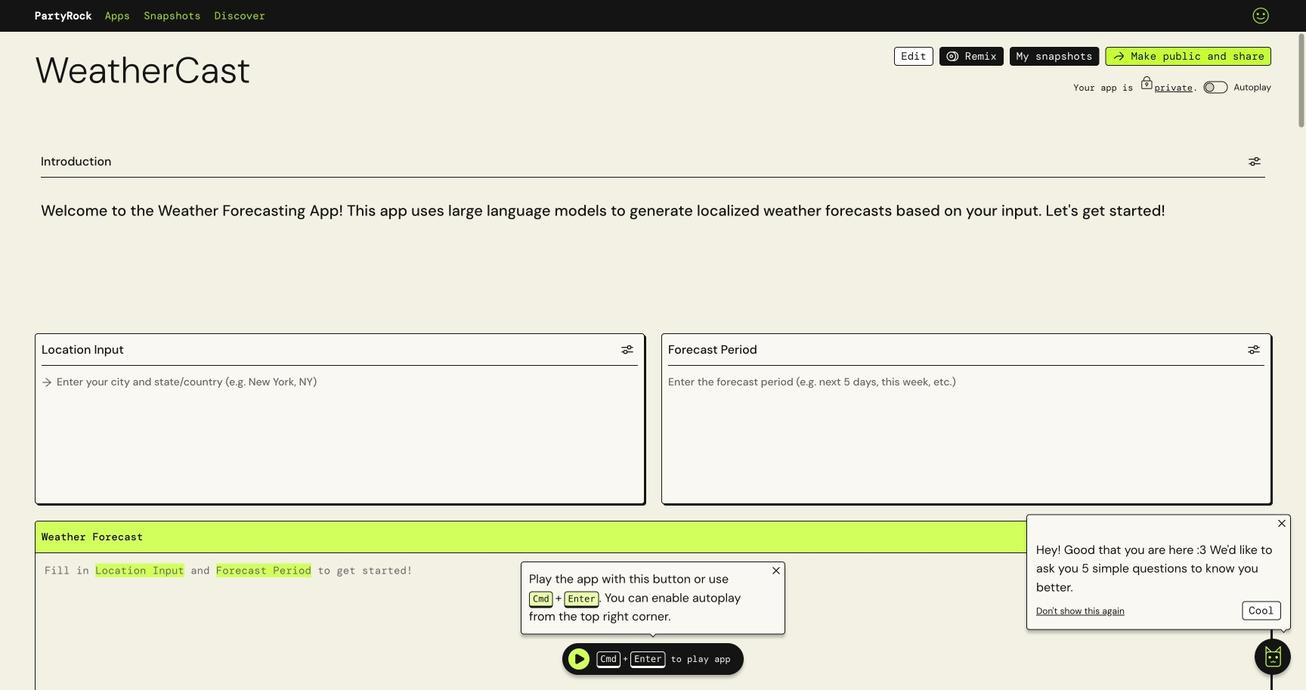 Task type: describe. For each thing, give the bounding box(es) containing it.
Title text field
[[35, 47, 889, 94]]

Forecast Period text field
[[668, 365, 1265, 503]]

backstage image
[[1253, 8, 1270, 24]]

1 horizontal spatial settings image
[[1245, 528, 1263, 547]]

1 vertical spatial settings image
[[1245, 340, 1263, 359]]

Location Input text field
[[42, 365, 638, 503]]



Task type: vqa. For each thing, say whether or not it's contained in the screenshot.
the Close image
no



Task type: locate. For each thing, give the bounding box(es) containing it.
1 horizontal spatial dialog
[[1027, 514, 1291, 630]]

0 vertical spatial settings image
[[619, 340, 637, 359]]

0 horizontal spatial settings image
[[619, 340, 637, 359]]

settings image
[[1246, 152, 1264, 171], [1245, 340, 1263, 359]]

1 vertical spatial settings image
[[1245, 528, 1263, 547]]

settings image
[[619, 340, 637, 359], [1245, 528, 1263, 547]]

0 horizontal spatial dialog
[[521, 562, 786, 638]]

dialog
[[1027, 514, 1291, 630], [521, 562, 786, 638]]

0 vertical spatial settings image
[[1246, 152, 1264, 171]]



